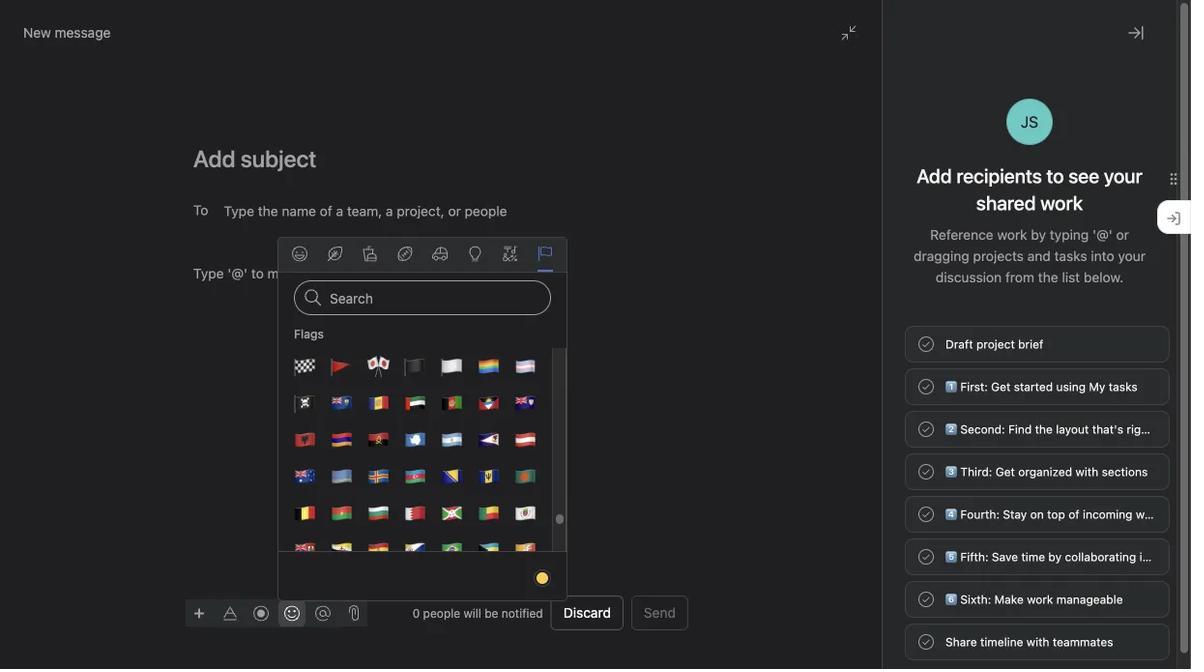 Task type: describe. For each thing, give the bounding box(es) containing it.
🇦🇱 image
[[294, 428, 317, 452]]

off
[[619, 438, 638, 456]]

words
[[686, 391, 749, 418]]

🇦🇸 image
[[477, 428, 500, 452]]

2 vertical spatial work
[[1027, 593, 1054, 606]]

see
[[1069, 164, 1100, 187]]

🇧🇲 image
[[294, 539, 317, 562]]

be
[[485, 606, 498, 620]]

project
[[977, 338, 1015, 351]]

filter:
[[881, 138, 914, 152]]

🇦🇽 image
[[367, 465, 390, 488]]

Search field
[[294, 280, 551, 315]]

my
[[1089, 380, 1106, 394]]

a
[[489, 438, 498, 456]]

🇧🇫 image
[[330, 502, 353, 525]]

your inside add recipients to see your shared work
[[1104, 164, 1143, 187]]

🇦🇶 image
[[404, 428, 427, 452]]

'@'
[[1093, 227, 1113, 243]]

right
[[1127, 423, 1152, 436]]

share timeline with teammates
[[946, 635, 1114, 649]]

connect
[[543, 391, 631, 418]]

insert an object image
[[193, 608, 205, 619]]

and
[[1028, 248, 1051, 264]]

minimize image
[[841, 25, 857, 41]]

dragging
[[914, 248, 970, 264]]

🇧🇯 image
[[477, 502, 500, 525]]

4️⃣ fourth: stay on top of incoming work
[[946, 508, 1162, 521]]

🇦🇮 image
[[514, 392, 537, 415]]

🇦🇷 image
[[440, 428, 464, 452]]

draft project brief
[[946, 338, 1044, 351]]

projects.
[[642, 438, 704, 456]]

of
[[1069, 508, 1080, 521]]

2 or from the left
[[831, 438, 849, 456]]

1️⃣ first: get started using my tasks
[[946, 380, 1138, 394]]

🇧🇱 image
[[514, 502, 537, 525]]

incoming
[[1083, 508, 1133, 521]]

into
[[1091, 248, 1115, 264]]

global element
[[0, 47, 232, 163]]

typing
[[1050, 227, 1089, 243]]

1 vertical spatial work
[[1136, 508, 1162, 521]]

the inside reference work by typing '@' or dragging projects and tasks into your discussion from the list below.
[[1038, 269, 1059, 285]]

🇧🇦 image
[[440, 465, 464, 488]]

🏳️‍⚧️ image
[[514, 355, 537, 378]]

timeline
[[981, 635, 1024, 649]]

top
[[1047, 508, 1066, 521]]

connect your words to your work
[[543, 391, 881, 418]]

layout
[[1056, 423, 1089, 436]]

🏴‍☠️ image
[[294, 392, 317, 415]]

for
[[1156, 423, 1171, 436]]

collaborating
[[1065, 550, 1137, 564]]

1 vertical spatial by
[[1049, 550, 1062, 564]]

0
[[413, 606, 420, 620]]

hide sidebar image
[[25, 15, 41, 31]]

🇧🇧 image
[[477, 465, 500, 488]]

new message
[[905, 638, 993, 654]]

ideas.
[[933, 438, 974, 456]]

1 horizontal spatial with
[[1076, 465, 1099, 479]]

tasks.
[[786, 438, 827, 456]]

discuss
[[729, 438, 782, 456]]

new
[[23, 25, 51, 41]]

projects
[[973, 248, 1024, 264]]

flags
[[294, 327, 324, 340]]

shared work
[[976, 191, 1083, 214]]

draft
[[946, 338, 973, 351]]

🇦🇹 image
[[514, 428, 537, 452]]

🏴 image
[[404, 355, 427, 378]]

asana
[[1153, 550, 1186, 564]]

to for your work
[[754, 391, 775, 418]]

2️⃣
[[946, 423, 957, 436]]

2 vertical spatial your
[[636, 391, 681, 418]]

🇧🇪 image
[[294, 502, 317, 525]]

3️⃣ third: get organized with sections
[[946, 465, 1148, 479]]

brainstorm
[[853, 438, 929, 456]]

1 vertical spatial the
[[1035, 423, 1053, 436]]

to for kick
[[569, 438, 583, 456]]

Type the name of a team, a project, or people text field
[[224, 199, 522, 222]]

discussion
[[936, 269, 1002, 285]]

in
[[1140, 550, 1149, 564]]

on
[[1031, 508, 1044, 521]]

second:
[[961, 423, 1005, 436]]

recipients
[[957, 164, 1042, 187]]

3️⃣
[[946, 465, 957, 479]]

record a video image
[[253, 606, 269, 621]]

formatting image
[[222, 606, 238, 621]]

reference
[[930, 227, 994, 243]]

🇧🇹 image
[[514, 539, 537, 562]]

🇦🇼 image
[[330, 465, 353, 488]]

🏁 image
[[294, 355, 317, 378]]

1 or from the left
[[708, 438, 725, 456]]

Add subject text field
[[170, 143, 712, 174]]

🇦🇨 image
[[330, 392, 353, 415]]

list
[[1062, 269, 1080, 285]]

time
[[1022, 550, 1045, 564]]

get for started
[[991, 380, 1011, 394]]

from
[[1006, 269, 1035, 285]]

6️⃣ sixth: make work manageable
[[946, 593, 1123, 606]]

0 horizontal spatial close image
[[1108, 638, 1124, 654]]

1
[[917, 138, 923, 152]]

make
[[995, 593, 1024, 606]]

your work
[[780, 391, 881, 418]]



Task type: vqa. For each thing, say whether or not it's contained in the screenshot.
the topmost 'tasks'
yes



Task type: locate. For each thing, give the bounding box(es) containing it.
your up projects.
[[636, 391, 681, 418]]

🇦🇿 image
[[404, 465, 427, 488]]

to left see
[[1047, 164, 1064, 187]]

with right timeline
[[1027, 635, 1050, 649]]

5️⃣
[[946, 550, 957, 564]]

0 horizontal spatial with
[[1027, 635, 1050, 649]]

the
[[1038, 269, 1059, 285], [1035, 423, 1053, 436]]

js
[[1021, 113, 1039, 131]]

notified
[[502, 606, 543, 620]]

the left list
[[1038, 269, 1059, 285]]

🎌 image
[[367, 355, 390, 378]]

4️⃣
[[946, 508, 957, 521]]

add
[[917, 164, 952, 187]]

filter: 1 button
[[857, 132, 931, 159]]

to
[[1047, 164, 1064, 187], [754, 391, 775, 418], [569, 438, 583, 456]]

will
[[464, 606, 481, 620]]

1 vertical spatial message
[[502, 438, 565, 456]]

send for send
[[644, 605, 676, 621]]

your right see
[[1104, 164, 1143, 187]]

work
[[997, 227, 1028, 243], [1136, 508, 1162, 521], [1027, 593, 1054, 606]]

to up discuss
[[754, 391, 775, 418]]

at mention image
[[315, 606, 331, 621]]

reference work by typing '@' or dragging projects and tasks into your discussion from the list below.
[[914, 227, 1146, 285]]

toolbar
[[186, 599, 340, 627]]

third:
[[961, 465, 993, 479]]

0 vertical spatial to
[[1047, 164, 1064, 187]]

tasks
[[1055, 248, 1088, 264], [1109, 380, 1138, 394]]

your down or
[[1118, 248, 1146, 264]]

send left a
[[449, 438, 485, 456]]

1 vertical spatial get
[[996, 465, 1015, 479]]

to inside add recipients to see your shared work
[[1047, 164, 1064, 187]]

kick
[[587, 438, 615, 456]]

🇦🇬 image
[[477, 392, 500, 415]]

by inside reference work by typing '@' or dragging projects and tasks into your discussion from the list below.
[[1031, 227, 1046, 243]]

0 vertical spatial tasks
[[1055, 248, 1088, 264]]

first:
[[961, 380, 988, 394]]

started
[[1014, 380, 1053, 394]]

🇧🇩 image
[[514, 465, 537, 488]]

1 vertical spatial to
[[754, 391, 775, 418]]

1 horizontal spatial tasks
[[1109, 380, 1138, 394]]

1 vertical spatial send
[[644, 605, 676, 621]]

🇧🇷 image
[[440, 539, 464, 562]]

emoji image
[[284, 606, 300, 621]]

sections
[[1102, 465, 1148, 479]]

work right make
[[1027, 593, 1054, 606]]

🏳️ image
[[440, 355, 464, 378]]

by
[[1031, 227, 1046, 243], [1049, 550, 1062, 564]]

0 vertical spatial close image
[[1129, 25, 1144, 41]]

to left 'kick'
[[569, 438, 583, 456]]

0 vertical spatial send
[[449, 438, 485, 456]]

0 horizontal spatial or
[[708, 438, 725, 456]]

1 horizontal spatial to
[[754, 391, 775, 418]]

sixth:
[[961, 593, 991, 606]]

filter: 1
[[881, 138, 923, 152]]

tasks up list
[[1055, 248, 1088, 264]]

0 horizontal spatial to
[[569, 438, 583, 456]]

🚩 image
[[330, 355, 353, 378]]

work inside reference work by typing '@' or dragging projects and tasks into your discussion from the list below.
[[997, 227, 1028, 243]]

new message
[[23, 25, 111, 41]]

organized
[[1019, 465, 1073, 479]]

1 vertical spatial with
[[1027, 635, 1050, 649]]

0 people will be notified
[[413, 606, 543, 620]]

your
[[1104, 164, 1143, 187], [1118, 248, 1146, 264], [636, 391, 681, 418]]

the right find
[[1035, 423, 1053, 436]]

1️⃣
[[946, 380, 957, 394]]

share
[[946, 635, 977, 649]]

🇧🇬 image
[[367, 502, 390, 525]]

tasks right my
[[1109, 380, 1138, 394]]

by up and
[[1031, 227, 1046, 243]]

🇧🇶 image
[[404, 539, 427, 562]]

find
[[1009, 423, 1032, 436]]

to
[[193, 202, 208, 218]]

🇦🇴 image
[[367, 428, 390, 452]]

discard button
[[551, 596, 624, 631]]

🇦🇲 image
[[330, 428, 353, 452]]

that's
[[1093, 423, 1124, 436]]

send a message to kick off projects. or discuss tasks. or brainstorm ideas.
[[449, 438, 974, 456]]

2️⃣ second: find the layout that's right for you
[[946, 423, 1191, 436]]

with left 'sections'
[[1076, 465, 1099, 479]]

0 horizontal spatial by
[[1031, 227, 1046, 243]]

🇦🇩 image
[[367, 392, 390, 415]]

you
[[1174, 423, 1191, 436]]

1 vertical spatial tasks
[[1109, 380, 1138, 394]]

work right incoming
[[1136, 508, 1162, 521]]

fifth:
[[961, 550, 989, 564]]

send button
[[631, 596, 689, 631]]

🇦🇫 image
[[440, 392, 464, 415]]

🇧🇮 image
[[440, 502, 464, 525]]

send for send a message to kick off projects. or discuss tasks. or brainstorm ideas.
[[449, 438, 485, 456]]

expand new message image
[[1077, 638, 1093, 654]]

message right new
[[55, 25, 111, 41]]

2 horizontal spatial to
[[1047, 164, 1064, 187]]

1 horizontal spatial or
[[831, 438, 849, 456]]

or left discuss
[[708, 438, 725, 456]]

or
[[1117, 227, 1129, 243]]

0 horizontal spatial message
[[55, 25, 111, 41]]

send
[[449, 438, 485, 456], [644, 605, 676, 621]]

send right discard
[[644, 605, 676, 621]]

0 horizontal spatial tasks
[[1055, 248, 1088, 264]]

0 vertical spatial get
[[991, 380, 1011, 394]]

list box
[[367, 8, 832, 39]]

teammates
[[1053, 635, 1114, 649]]

get
[[991, 380, 1011, 394], [996, 465, 1015, 479]]

1 vertical spatial your
[[1118, 248, 1146, 264]]

1 horizontal spatial send
[[644, 605, 676, 621]]

by right time
[[1049, 550, 1062, 564]]

1 horizontal spatial close image
[[1129, 25, 1144, 41]]

or right tasks.
[[831, 438, 849, 456]]

below.
[[1084, 269, 1124, 285]]

brief
[[1018, 338, 1044, 351]]

6️⃣
[[946, 593, 957, 606]]

1 horizontal spatial message
[[502, 438, 565, 456]]

🇧🇸 image
[[477, 539, 500, 562]]

0 vertical spatial message
[[55, 25, 111, 41]]

0 vertical spatial your
[[1104, 164, 1143, 187]]

fourth:
[[961, 508, 1000, 521]]

tasks inside reference work by typing '@' or dragging projects and tasks into your discussion from the list below.
[[1055, 248, 1088, 264]]

1 vertical spatial close image
[[1108, 638, 1124, 654]]

send inside "button"
[[644, 605, 676, 621]]

1 horizontal spatial by
[[1049, 550, 1062, 564]]

get for organized
[[996, 465, 1015, 479]]

🇦🇺 image
[[294, 465, 317, 488]]

2 vertical spatial to
[[569, 438, 583, 456]]

🇧🇴 image
[[367, 539, 390, 562]]

stay
[[1003, 508, 1027, 521]]

discard
[[564, 605, 611, 621]]

work up projects
[[997, 227, 1028, 243]]

🏳️‍🌈 image
[[477, 355, 500, 378]]

using
[[1056, 380, 1086, 394]]

0 vertical spatial with
[[1076, 465, 1099, 479]]

🇦🇪 image
[[404, 392, 427, 415]]

🇧🇳 image
[[330, 539, 353, 562]]

🇧🇭 image
[[404, 502, 427, 525]]

with
[[1076, 465, 1099, 479], [1027, 635, 1050, 649]]

0 vertical spatial work
[[997, 227, 1028, 243]]

0 horizontal spatial send
[[449, 438, 485, 456]]

5️⃣ fifth: save time by collaborating in asana
[[946, 550, 1186, 564]]

get right first:
[[991, 380, 1011, 394]]

message up 🇧🇩 image
[[502, 438, 565, 456]]

add recipients to see your shared work
[[917, 164, 1143, 214]]

people
[[423, 606, 460, 620]]

0 vertical spatial by
[[1031, 227, 1046, 243]]

save
[[992, 550, 1018, 564]]

your inside reference work by typing '@' or dragging projects and tasks into your discussion from the list below.
[[1118, 248, 1146, 264]]

manageable
[[1057, 593, 1123, 606]]

0 vertical spatial the
[[1038, 269, 1059, 285]]

get right third:
[[996, 465, 1015, 479]]

close image
[[1129, 25, 1144, 41], [1108, 638, 1124, 654]]



